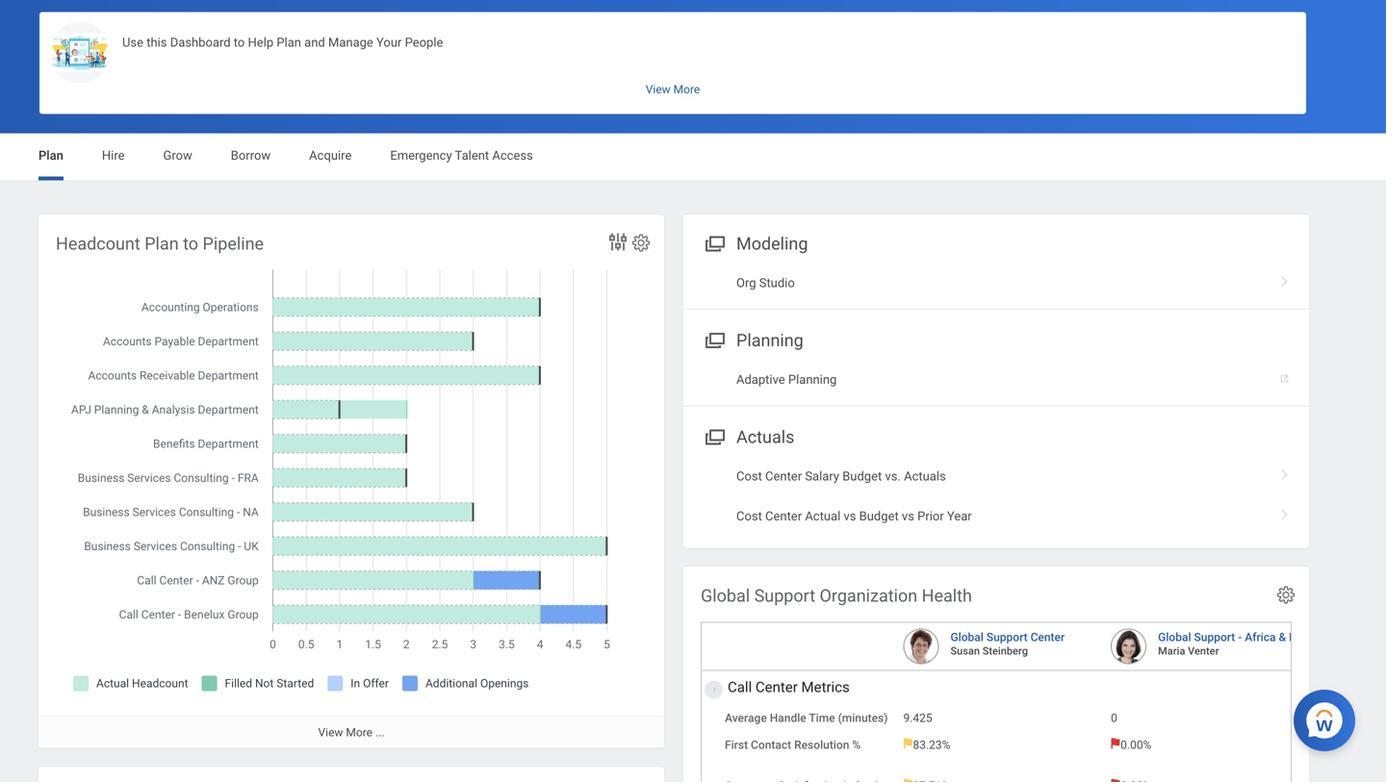 Task type: locate. For each thing, give the bounding box(es) containing it.
1 vertical spatial menu group image
[[701, 326, 727, 352]]

vs.
[[885, 470, 901, 484]]

plan left hire
[[39, 148, 63, 163]]

handle
[[770, 712, 807, 726]]

0 horizontal spatial vs
[[844, 509, 856, 524]]

actual
[[805, 509, 841, 524]]

support up steinberg
[[987, 631, 1028, 645]]

global for global support organization health
[[701, 586, 750, 607]]

1 vertical spatial cost
[[737, 509, 762, 524]]

cost
[[737, 470, 762, 484], [737, 509, 762, 524]]

grow
[[163, 148, 192, 163]]

cost left salary at the bottom of the page
[[737, 470, 762, 484]]

africa
[[1245, 631, 1276, 645]]

emergency
[[390, 148, 452, 163]]

view
[[318, 727, 343, 740]]

budget down vs.
[[859, 509, 899, 524]]

center for actual
[[765, 509, 802, 524]]

view more ... link
[[39, 717, 664, 749]]

cost for cost center actual vs budget vs prior year
[[737, 509, 762, 524]]

0 horizontal spatial plan
[[39, 148, 63, 163]]

borrow
[[231, 148, 271, 163]]

1 horizontal spatial actuals
[[904, 470, 946, 484]]

global up call
[[701, 586, 750, 607]]

2 cost from the top
[[737, 509, 762, 524]]

0 vertical spatial to
[[234, 35, 245, 50]]

support inside global support center link
[[987, 631, 1028, 645]]

actuals
[[737, 428, 795, 448], [904, 470, 946, 484]]

menu group image for planning
[[701, 326, 727, 352]]

actuals right menu group icon
[[737, 428, 795, 448]]

plan inside button
[[277, 35, 301, 50]]

chevron right image
[[1273, 269, 1298, 288], [1273, 463, 1298, 482]]

2 vertical spatial plan
[[145, 234, 179, 254]]

list
[[684, 457, 1309, 537]]

1 chevron right image from the top
[[1273, 269, 1298, 288]]

studio
[[759, 276, 795, 290]]

middle
[[1289, 631, 1325, 645]]

menu group image for modeling
[[701, 230, 727, 256]]

1 vertical spatial to
[[183, 234, 198, 254]]

1 cost from the top
[[737, 470, 762, 484]]

1 menu group image from the top
[[701, 230, 727, 256]]

planning
[[737, 331, 804, 351], [788, 373, 837, 387]]

org
[[737, 276, 756, 290]]

&
[[1279, 631, 1286, 645]]

global support organization health
[[701, 586, 972, 607]]

vs
[[844, 509, 856, 524], [902, 509, 915, 524]]

global up the 'maria'
[[1158, 631, 1192, 645]]

chevron right image inside cost center salary budget vs. actuals link
[[1273, 463, 1298, 482]]

0 horizontal spatial global
[[701, 586, 750, 607]]

1 vertical spatial budget
[[859, 509, 899, 524]]

dashboard
[[170, 35, 231, 50]]

global for global support center
[[951, 631, 984, 645]]

plan right headcount at the top left of page
[[145, 234, 179, 254]]

pipeline
[[203, 234, 264, 254]]

1 horizontal spatial global
[[951, 631, 984, 645]]

center for metrics
[[756, 679, 798, 696]]

center
[[765, 470, 802, 484], [765, 509, 802, 524], [1031, 631, 1065, 645], [756, 679, 798, 696]]

1 vertical spatial planning
[[788, 373, 837, 387]]

planning up adaptive on the right
[[737, 331, 804, 351]]

first
[[725, 739, 748, 753]]

time
[[809, 712, 835, 726]]

1 horizontal spatial support
[[987, 631, 1028, 645]]

1 vertical spatial actuals
[[904, 470, 946, 484]]

susan
[[951, 646, 980, 658]]

menu group image
[[701, 230, 727, 256], [701, 326, 727, 352]]

plan
[[277, 35, 301, 50], [39, 148, 63, 163], [145, 234, 179, 254]]

0 vertical spatial plan
[[277, 35, 301, 50]]

1 horizontal spatial to
[[234, 35, 245, 50]]

and
[[304, 35, 325, 50]]

people
[[405, 35, 443, 50]]

more
[[346, 727, 373, 740]]

use this dashboard to help plan and manage your people button
[[39, 12, 1306, 114]]

83.23%
[[913, 739, 951, 753]]

support left organization
[[754, 586, 816, 607]]

emergency talent access
[[390, 148, 533, 163]]

to
[[234, 35, 245, 50], [183, 234, 198, 254]]

tab list
[[19, 134, 1367, 181]]

metrics
[[802, 679, 850, 696]]

vs left prior
[[902, 509, 915, 524]]

your
[[376, 35, 402, 50]]

9.425
[[904, 712, 933, 726]]

support
[[754, 586, 816, 607], [987, 631, 1028, 645], [1194, 631, 1236, 645]]

cost left actual
[[737, 509, 762, 524]]

0 vertical spatial cost
[[737, 470, 762, 484]]

1 horizontal spatial vs
[[902, 509, 915, 524]]

to left "pipeline"
[[183, 234, 198, 254]]

chevron right image for cost center salary budget vs. actuals
[[1273, 463, 1298, 482]]

chevron right image for org studio
[[1273, 269, 1298, 288]]

1 vs from the left
[[844, 509, 856, 524]]

group
[[1353, 631, 1384, 645]]

to left help
[[234, 35, 245, 50]]

first contact resolution %
[[725, 739, 861, 753]]

0 vertical spatial menu group image
[[701, 230, 727, 256]]

0.00%
[[1121, 739, 1152, 753]]

cost for cost center salary budget vs. actuals
[[737, 470, 762, 484]]

2 horizontal spatial plan
[[277, 35, 301, 50]]

hire
[[102, 148, 125, 163]]

adaptive planning
[[737, 373, 837, 387]]

1 vertical spatial chevron right image
[[1273, 463, 1298, 482]]

planning right adaptive on the right
[[788, 373, 837, 387]]

vs right actual
[[844, 509, 856, 524]]

0 horizontal spatial support
[[754, 586, 816, 607]]

0 vertical spatial actuals
[[737, 428, 795, 448]]

budget
[[843, 470, 882, 484], [859, 509, 899, 524]]

0 vertical spatial chevron right image
[[1273, 269, 1298, 288]]

configure headcount plan to pipeline image
[[631, 233, 652, 254]]

support for organization
[[754, 586, 816, 607]]

ext link image
[[1279, 366, 1298, 385]]

actuals right vs.
[[904, 470, 946, 484]]

access
[[492, 148, 533, 163]]

chevron right image inside org studio link
[[1273, 269, 1298, 288]]

help
[[248, 35, 274, 50]]

2 menu group image from the top
[[701, 326, 727, 352]]

budget left vs.
[[843, 470, 882, 484]]

plan left and
[[277, 35, 301, 50]]

susan steinberg
[[951, 646, 1028, 658]]

global up susan
[[951, 631, 984, 645]]

2 horizontal spatial global
[[1158, 631, 1192, 645]]

-
[[1238, 631, 1242, 645]]

2 horizontal spatial support
[[1194, 631, 1236, 645]]

2 chevron right image from the top
[[1273, 463, 1298, 482]]

support inside the global support - africa & middle east group maria venter
[[1194, 631, 1236, 645]]

support up venter
[[1194, 631, 1236, 645]]

global
[[701, 586, 750, 607], [951, 631, 984, 645], [1158, 631, 1192, 645]]



Task type: vqa. For each thing, say whether or not it's contained in the screenshot.
notifications large image
no



Task type: describe. For each thing, give the bounding box(es) containing it.
menu group image
[[701, 423, 727, 449]]

list containing cost center salary budget vs. actuals
[[684, 457, 1309, 537]]

average handle time (minutes)
[[725, 712, 888, 726]]

salary
[[805, 470, 840, 484]]

2 vs from the left
[[902, 509, 915, 524]]

talent
[[455, 148, 489, 163]]

chevron right image
[[1273, 503, 1298, 522]]

to inside button
[[234, 35, 245, 50]]

adaptive
[[737, 373, 785, 387]]

0 vertical spatial budget
[[843, 470, 882, 484]]

health
[[922, 586, 972, 607]]

cost center salary budget vs. actuals link
[[684, 457, 1309, 497]]

0 horizontal spatial actuals
[[737, 428, 795, 448]]

...
[[375, 727, 385, 740]]

0
[[1111, 712, 1118, 726]]

organization
[[820, 586, 918, 607]]

org studio
[[737, 276, 795, 290]]

this
[[147, 35, 167, 50]]

global inside the global support - africa & middle east group maria venter
[[1158, 631, 1192, 645]]

cost center actual vs budget vs prior year link
[[684, 497, 1309, 537]]

configure global support organization health image
[[1276, 585, 1297, 606]]

center for salary
[[765, 470, 802, 484]]

year
[[947, 509, 972, 524]]

support for -
[[1194, 631, 1236, 645]]

call
[[728, 679, 752, 696]]

venter
[[1188, 646, 1219, 658]]

configure and view chart data image
[[607, 231, 630, 254]]

prior
[[918, 509, 944, 524]]

0 vertical spatial planning
[[737, 331, 804, 351]]

headcount
[[56, 234, 140, 254]]

resolution
[[794, 739, 850, 753]]

steinberg
[[983, 646, 1028, 658]]

adaptive planning link
[[684, 360, 1309, 400]]

1 horizontal spatial plan
[[145, 234, 179, 254]]

contact
[[751, 739, 792, 753]]

view more ...
[[318, 727, 385, 740]]

manage
[[328, 35, 373, 50]]

use
[[122, 35, 143, 50]]

headcount plan to pipeline element
[[39, 215, 664, 749]]

maria
[[1158, 646, 1186, 658]]

tab list containing plan
[[19, 134, 1367, 181]]

0 horizontal spatial to
[[183, 234, 198, 254]]

acquire
[[309, 148, 352, 163]]

global support - africa & middle east group maria venter
[[1158, 631, 1384, 658]]

call center metrics
[[728, 679, 850, 696]]

support for center
[[987, 631, 1028, 645]]

global support center
[[951, 631, 1065, 645]]

%
[[852, 739, 861, 753]]

(minutes)
[[838, 712, 888, 726]]

1 vertical spatial plan
[[39, 148, 63, 163]]

use this dashboard to help plan and manage your people
[[122, 35, 443, 50]]

global support center link
[[951, 627, 1065, 645]]

modeling
[[737, 234, 808, 254]]

global support - africa & middle east group link
[[1158, 627, 1384, 645]]

org studio link
[[684, 263, 1309, 303]]

expand image
[[703, 687, 726, 699]]

global support organization health element
[[684, 568, 1386, 783]]

cost center actual vs budget vs prior year
[[737, 509, 972, 524]]

east
[[1327, 631, 1350, 645]]

headcount plan to pipeline
[[56, 234, 264, 254]]

cost center salary budget vs. actuals
[[737, 470, 946, 484]]

average
[[725, 712, 767, 726]]



